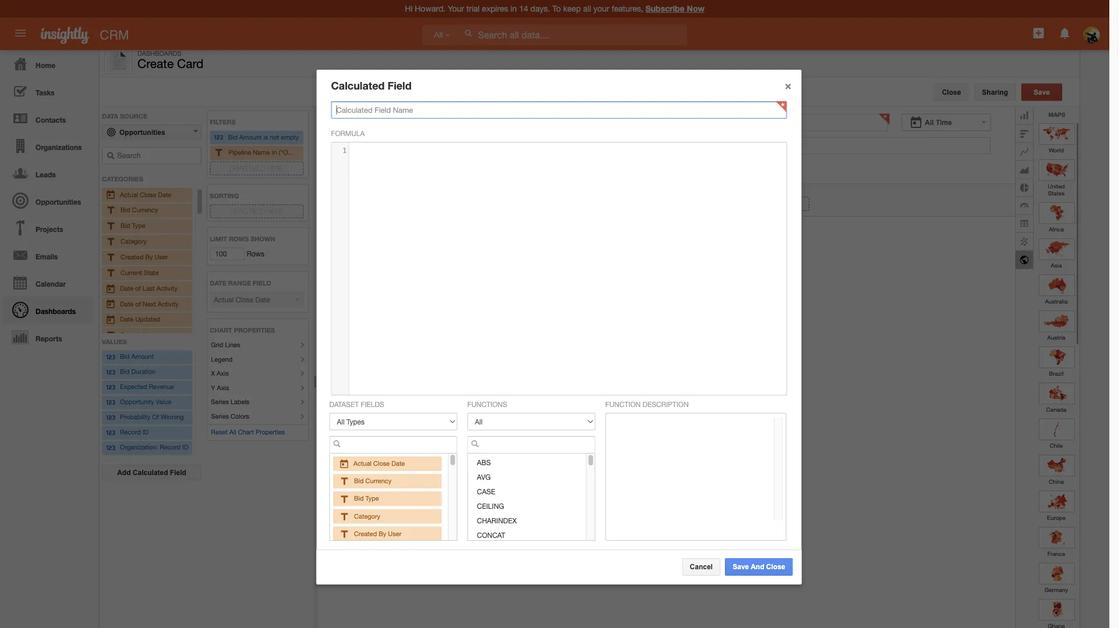 Task type: describe. For each thing, give the bounding box(es) containing it.
source
[[120, 112, 147, 120]]

reset
[[211, 429, 227, 436]]

of for last
[[135, 285, 141, 292]]

organizations
[[36, 143, 82, 151]]

pipeline name in ("opportunity pipeline") link
[[213, 147, 346, 159]]

cancel
[[690, 564, 713, 571]]

cancel button
[[682, 559, 720, 576]]

probability of winning
[[120, 414, 184, 422]]

date inside all time group
[[377, 200, 390, 208]]

chart properties
[[210, 327, 275, 334]]

close inside rows group
[[140, 191, 156, 198]]

created by user link for the left bid type link category link
[[105, 251, 189, 264]]

series for series labels
[[211, 399, 229, 406]]

category link for bid type link in the × dialog
[[339, 513, 380, 520]]

limit
[[210, 235, 227, 243]]

brazil
[[1049, 370, 1064, 377]]

pie & funnel image
[[1016, 178, 1034, 197]]

1 drag field here from the top
[[230, 164, 284, 172]]

created for category link related to bid type link in the × dialog
[[354, 530, 377, 538]]

united
[[1048, 183, 1065, 189]]

category inside × dialog
[[354, 513, 380, 520]]

calendar
[[36, 280, 66, 288]]

field inside × dialog
[[388, 79, 412, 92]]

card image
[[107, 48, 130, 72]]

duration
[[131, 369, 156, 376]]

concat
[[477, 532, 505, 540]]

case
[[477, 488, 495, 496]]

1 horizontal spatial chart
[[238, 429, 254, 436]]

united states
[[1048, 183, 1065, 196]]

created by user for category link related to bid type link in the × dialog
[[354, 530, 401, 538]]

all link
[[422, 25, 457, 46]]

germany
[[1044, 587, 1068, 593]]

0 horizontal spatial opportunities link
[[3, 187, 93, 214]]

dataset
[[329, 401, 359, 409]]

0 horizontal spatial bid type link
[[105, 220, 189, 232]]

series colors
[[211, 413, 249, 420]]

bid amount is not empty link
[[213, 132, 300, 144]]

limit rows shown
[[210, 235, 275, 243]]

reset all chart properties link
[[211, 429, 285, 436]]

navigation containing home
[[0, 50, 93, 351]]

expected revenue link
[[105, 382, 189, 394]]

states
[[1048, 190, 1065, 196]]

actual close date for x axis
[[339, 200, 390, 208]]

emails link
[[3, 242, 93, 269]]

1 vertical spatial id
[[182, 444, 188, 452]]

date range field
[[210, 279, 271, 287]]

table image
[[1016, 215, 1034, 233]]

bid amount
[[120, 353, 154, 361]]

next
[[143, 300, 156, 308]]

bid type inside × dialog
[[354, 495, 379, 503]]

× dialog
[[316, 69, 804, 586]]

probability
[[120, 414, 150, 422]]

created by user for the left bid type link category link
[[121, 253, 168, 261]]

bid for bid type link in the × dialog
[[354, 495, 363, 503]]

Calculated Field Name text field
[[331, 101, 787, 119]]

winning
[[161, 414, 184, 422]]

0 vertical spatial opportunities link
[[102, 125, 201, 140]]

2 vertical spatial axis
[[217, 384, 229, 392]]

avg
[[477, 473, 490, 481]]

is
[[264, 133, 268, 141]]

dashboards link
[[3, 296, 93, 324]]

1 vertical spatial record
[[160, 444, 180, 452]]

line image
[[1016, 142, 1034, 160]]

range
[[228, 279, 251, 287]]

bid for the left bid type link
[[121, 222, 130, 229]]

all inside rows group
[[229, 429, 236, 436]]

date updated link
[[105, 314, 189, 326]]

leads link
[[3, 160, 93, 187]]

series labels
[[211, 399, 249, 406]]

current
[[121, 269, 142, 276]]

save and close
[[733, 564, 785, 571]]

expected
[[120, 384, 147, 391]]

bid currency link for bid type link in the × dialog
[[339, 478, 391, 485]]

values
[[102, 338, 127, 346]]

actual for categories
[[120, 191, 138, 198]]

labels
[[231, 399, 249, 406]]

date of next activity
[[120, 300, 179, 308]]

record id link
[[105, 428, 189, 439]]

0 horizontal spatial chart
[[210, 327, 232, 334]]

pipeline")
[[319, 149, 346, 156]]

date inside date of next activity link
[[120, 300, 133, 308]]

date of last activity
[[120, 285, 177, 292]]

search image
[[333, 440, 341, 448]]

organization: record id link
[[105, 443, 189, 455]]

pipeline name in ("opportunity pipeline")
[[229, 149, 346, 156]]

1
[[343, 147, 347, 155]]

# number field
[[210, 248, 245, 261]]

organizations link
[[3, 132, 93, 160]]

legend
[[211, 356, 232, 363]]

type inside rows group
[[132, 222, 145, 229]]

all time group
[[318, 107, 1084, 629]]

name
[[253, 149, 270, 156]]

calculated inside rows group
[[133, 469, 168, 477]]

1 vertical spatial properties
[[256, 429, 285, 436]]

bid currency for bid type link in the × dialog
[[354, 478, 391, 485]]

date inside the date updated link
[[120, 316, 133, 323]]

organization: record id
[[120, 444, 188, 452]]

africa
[[1049, 226, 1064, 232]]

bid duration link
[[105, 367, 189, 379]]

currency inside rows group
[[132, 206, 158, 214]]

0 vertical spatial properties
[[234, 327, 275, 334]]

activity for date of last activity
[[157, 285, 177, 292]]

revenue
[[149, 384, 174, 391]]

canada
[[1046, 406, 1066, 413]]

expected revenue
[[120, 384, 174, 391]]

currency inside × dialog
[[365, 478, 391, 485]]

reset all chart properties
[[211, 429, 285, 436]]

bid currency for the left bid type link
[[121, 206, 158, 214]]

vertical bar image
[[1016, 107, 1034, 124]]

and
[[751, 564, 764, 571]]

type inside × dialog
[[365, 495, 379, 503]]

2 here from the top
[[267, 208, 284, 215]]

1 vertical spatial axis
[[217, 370, 229, 378]]

function
[[605, 401, 641, 409]]

probability of winning link
[[105, 413, 189, 424]]

data
[[102, 112, 118, 120]]

created for the left bid type link category link
[[121, 253, 143, 261]]

actual close date link for x axis
[[324, 198, 431, 210]]

Enter Chart Title (Required) text field
[[330, 114, 888, 131]]

("opportunity
[[279, 149, 317, 156]]

Search text field
[[102, 147, 201, 165]]

chile
[[1050, 442, 1063, 449]]

Search all data.... text field
[[458, 24, 687, 45]]

dashboards create card
[[137, 49, 204, 71]]

contacts link
[[3, 105, 93, 132]]

dashboards for dashboards create card
[[137, 49, 181, 57]]

all time
[[925, 119, 952, 126]]

lines
[[225, 341, 240, 349]]

2 drag from the top
[[230, 208, 248, 215]]

colors
[[231, 413, 249, 420]]

created by user link for category link related to bid type link in the × dialog
[[339, 530, 401, 538]]

Chart Description.... text field
[[330, 137, 991, 155]]

abs
[[477, 459, 490, 467]]

date of last activity link
[[105, 283, 189, 295]]

all for all time
[[925, 119, 934, 126]]

current state
[[121, 269, 159, 276]]

activity for date of next activity
[[158, 300, 179, 308]]

2 drag field here from the top
[[230, 208, 284, 215]]

actual inside × dialog
[[353, 460, 371, 468]]



Task type: vqa. For each thing, say whether or not it's contained in the screenshot.
1:34 for me
no



Task type: locate. For each thing, give the bounding box(es) containing it.
calculated up formula
[[331, 79, 385, 92]]

1 vertical spatial calculated
[[133, 469, 168, 477]]

activity right the last
[[157, 285, 177, 292]]

1 horizontal spatial dashboards
[[137, 49, 181, 57]]

bid currency inside rows group
[[121, 206, 158, 214]]

actual close date inside all time group
[[339, 200, 390, 208]]

bid currency link for the left bid type link
[[105, 204, 189, 217]]

1 vertical spatial created
[[354, 530, 377, 538]]

time
[[936, 119, 952, 126]]

maps
[[1048, 111, 1065, 118]]

save for save
[[1034, 88, 1050, 96]]

drag down sorting
[[230, 208, 248, 215]]

1 horizontal spatial user
[[388, 530, 401, 538]]

0 horizontal spatial save
[[733, 564, 749, 571]]

bid type inside rows group
[[121, 222, 145, 229]]

amount up duration
[[131, 353, 154, 361]]

0 horizontal spatial calculated
[[133, 469, 168, 477]]

of left the last
[[135, 285, 141, 292]]

actual close date link for categories
[[105, 189, 189, 201]]

dashboards right card image in the left top of the page
[[137, 49, 181, 57]]

1 vertical spatial bid currency link
[[339, 478, 391, 485]]

id down winning
[[182, 444, 188, 452]]

rows up # "number field" at the left top
[[229, 235, 249, 243]]

save left and
[[733, 564, 749, 571]]

1 vertical spatial all
[[925, 119, 934, 126]]

created by user inside × dialog
[[354, 530, 401, 538]]

of for next
[[135, 300, 141, 308]]

1 horizontal spatial created by user
[[354, 530, 401, 538]]

2 series from the top
[[211, 413, 229, 420]]

0 horizontal spatial bid currency
[[121, 206, 158, 214]]

by inside × dialog
[[378, 530, 386, 538]]

gauges image
[[1016, 197, 1034, 215]]

created by user link inside × dialog
[[339, 530, 401, 538]]

x axis inside all time group
[[321, 188, 340, 195]]

last
[[143, 285, 155, 292]]

of left next
[[135, 300, 141, 308]]

china
[[1049, 478, 1064, 485]]

chart up grid
[[210, 327, 232, 334]]

0 horizontal spatial x axis
[[211, 370, 229, 378]]

0 vertical spatial dashboards
[[137, 49, 181, 57]]

series down y axis
[[211, 399, 229, 406]]

0 vertical spatial created
[[121, 253, 143, 261]]

opportunities link up search text box
[[102, 125, 201, 140]]

axis down the pipeline")
[[326, 188, 340, 195]]

1 vertical spatial chart
[[238, 429, 254, 436]]

amount inside 'link'
[[131, 353, 154, 361]]

0 vertical spatial drag field here
[[230, 164, 284, 172]]

dashboards for dashboards
[[36, 307, 76, 316]]

grid
[[211, 341, 223, 349]]

functions
[[467, 401, 507, 409]]

0 vertical spatial currency
[[132, 206, 158, 214]]

bid currency link down categories
[[105, 204, 189, 217]]

category link for the left bid type link
[[105, 236, 189, 248]]

amount for duration
[[131, 353, 154, 361]]

save and close button
[[725, 559, 793, 576]]

1 vertical spatial bid currency
[[354, 478, 391, 485]]

pipeline
[[229, 149, 251, 156]]

actual close date link
[[105, 189, 189, 201], [324, 198, 431, 210], [339, 460, 405, 468]]

actual close date inside × dialog
[[353, 460, 405, 468]]

0 horizontal spatial bid type
[[121, 222, 145, 229]]

drag
[[230, 164, 248, 172], [230, 208, 248, 215]]

0 vertical spatial x axis
[[321, 188, 340, 195]]

1 vertical spatial type
[[365, 495, 379, 503]]

bid amount link
[[105, 352, 189, 364]]

all for all
[[434, 31, 443, 40]]

0 horizontal spatial category
[[121, 238, 147, 245]]

0 vertical spatial by
[[145, 253, 153, 261]]

1 vertical spatial x
[[211, 370, 215, 378]]

2 vertical spatial actual close date
[[353, 460, 405, 468]]

contacts
[[36, 116, 66, 124]]

create
[[137, 56, 174, 71]]

leads
[[36, 171, 56, 179]]

y
[[211, 384, 215, 392]]

sorting
[[210, 192, 239, 200]]

austria
[[1047, 334, 1065, 341]]

0 horizontal spatial by
[[145, 253, 153, 261]]

description inside × dialog
[[643, 401, 689, 409]]

1 horizontal spatial category link
[[339, 513, 380, 520]]

notifications image
[[1058, 26, 1072, 40]]

bid for bid duration link
[[120, 369, 130, 376]]

dataset fields
[[329, 401, 384, 409]]

activity right next
[[158, 300, 179, 308]]

area image
[[1016, 160, 1034, 178]]

user for "created by user" link related to the left bid type link category link
[[155, 253, 168, 261]]

1 vertical spatial rows
[[245, 250, 264, 258]]

0 vertical spatial category
[[121, 238, 147, 245]]

1 vertical spatial of
[[135, 300, 141, 308]]

0 vertical spatial opportunities
[[119, 128, 165, 136]]

1 horizontal spatial opportunities
[[119, 128, 165, 136]]

bid currency
[[121, 206, 158, 214], [354, 478, 391, 485]]

user inside rows group
[[155, 253, 168, 261]]

0 vertical spatial created by user link
[[105, 251, 189, 264]]

close inside all time group
[[359, 200, 375, 208]]

1 horizontal spatial created by user link
[[339, 530, 401, 538]]

0 vertical spatial all
[[434, 31, 443, 40]]

calculated down organization: record id link
[[133, 469, 168, 477]]

user for "created by user" link inside × dialog
[[388, 530, 401, 538]]

bid for bid amount 'link'
[[120, 353, 130, 361]]

1 horizontal spatial bid currency link
[[339, 478, 391, 485]]

axis
[[326, 188, 340, 195], [217, 370, 229, 378], [217, 384, 229, 392]]

× button
[[779, 73, 797, 97]]

0 vertical spatial chart
[[210, 327, 232, 334]]

opportunities down source
[[119, 128, 165, 136]]

x axis
[[321, 188, 340, 195], [211, 370, 229, 378]]

chart
[[210, 327, 232, 334], [238, 429, 254, 436]]

chart down 'colors' on the bottom left of page
[[238, 429, 254, 436]]

1 horizontal spatial opportunities link
[[102, 125, 201, 140]]

reports
[[36, 335, 62, 343]]

amount left is
[[239, 133, 262, 141]]

0 horizontal spatial category link
[[105, 236, 189, 248]]

type
[[132, 222, 145, 229], [365, 495, 379, 503]]

1 of from the top
[[135, 285, 141, 292]]

navigation
[[0, 50, 93, 351]]

2 of from the top
[[135, 300, 141, 308]]

x down the pipeline")
[[321, 188, 325, 195]]

drag field here down name
[[230, 164, 284, 172]]

crm
[[100, 27, 129, 42]]

1 horizontal spatial amount
[[239, 133, 262, 141]]

properties
[[234, 327, 275, 334], [256, 429, 285, 436]]

user inside × dialog
[[388, 530, 401, 538]]

bid currency link down search icon
[[339, 478, 391, 485]]

1 vertical spatial category link
[[339, 513, 380, 520]]

1 horizontal spatial x axis
[[321, 188, 340, 195]]

actual
[[120, 191, 138, 198], [339, 200, 357, 208], [353, 460, 371, 468]]

created by user link
[[105, 251, 189, 264], [339, 530, 401, 538]]

0 vertical spatial created by user
[[121, 253, 168, 261]]

here down 'pipeline name in ("opportunity pipeline")' link
[[267, 164, 284, 172]]

1 vertical spatial by
[[378, 530, 386, 538]]

calculated field
[[331, 79, 412, 92]]

calendar link
[[3, 269, 93, 296]]

1 vertical spatial activity
[[158, 300, 179, 308]]

projects
[[36, 225, 63, 234]]

created inside rows group
[[121, 253, 143, 261]]

category inside rows group
[[121, 238, 147, 245]]

opportunities inside rows group
[[119, 128, 165, 136]]

actual for x axis
[[339, 200, 357, 208]]

created by user inside rows group
[[121, 253, 168, 261]]

add
[[117, 469, 131, 477]]

activity inside date of last activity link
[[157, 285, 177, 292]]

1 horizontal spatial x
[[321, 188, 325, 195]]

0 horizontal spatial amount
[[131, 353, 154, 361]]

0 vertical spatial bid type link
[[105, 220, 189, 232]]

horizontal bar image
[[1016, 124, 1034, 142]]

x axis up y axis
[[211, 370, 229, 378]]

actual inside all time group
[[339, 200, 357, 208]]

0 horizontal spatial dashboards
[[36, 307, 76, 316]]

description inside description link
[[121, 331, 153, 339]]

dashboards up reports link
[[36, 307, 76, 316]]

subscribe
[[645, 4, 685, 13]]

opportunities link down "leads"
[[3, 187, 93, 214]]

0 vertical spatial record
[[120, 429, 141, 437]]

other image
[[1016, 233, 1034, 251]]

1 vertical spatial save
[[733, 564, 749, 571]]

1 vertical spatial bid type
[[354, 495, 379, 503]]

save inside × dialog
[[733, 564, 749, 571]]

add calculated field link
[[102, 466, 201, 481]]

updated
[[135, 316, 160, 323]]

record down probability
[[120, 429, 141, 437]]

id down probability of winning link
[[143, 429, 149, 437]]

drag down the pipeline
[[230, 164, 248, 172]]

france
[[1047, 551, 1065, 557]]

by
[[145, 253, 153, 261], [378, 530, 386, 538]]

0 horizontal spatial type
[[132, 222, 145, 229]]

drag field here
[[230, 164, 284, 172], [230, 208, 284, 215]]

close button
[[934, 84, 969, 101]]

actual close date for categories
[[120, 191, 171, 198]]

current state link
[[105, 267, 189, 279]]

x inside rows group
[[211, 370, 215, 378]]

1 drag from the top
[[230, 164, 248, 172]]

calculated inside × dialog
[[331, 79, 385, 92]]

dashboards inside dashboards create card
[[137, 49, 181, 57]]

x axis inside rows group
[[211, 370, 229, 378]]

opportunities up the projects link
[[36, 198, 81, 206]]

0 vertical spatial bid currency
[[121, 206, 158, 214]]

bid currency inside × dialog
[[354, 478, 391, 485]]

bid for the bid amount is not empty link
[[228, 133, 238, 141]]

0 horizontal spatial all
[[229, 429, 236, 436]]

id inside "link"
[[143, 429, 149, 437]]

0 vertical spatial here
[[267, 164, 284, 172]]

rows down shown
[[245, 250, 264, 258]]

1 vertical spatial series
[[211, 413, 229, 420]]

of
[[152, 414, 159, 422]]

1 vertical spatial dashboards
[[36, 307, 76, 316]]

amount for name
[[239, 133, 262, 141]]

created inside × dialog
[[354, 530, 377, 538]]

asia
[[1051, 262, 1062, 268]]

date updated
[[120, 316, 160, 323]]

0 horizontal spatial created
[[121, 253, 143, 261]]

0 vertical spatial activity
[[157, 285, 177, 292]]

1 horizontal spatial currency
[[365, 478, 391, 485]]

add calculated field
[[117, 469, 186, 477]]

actual inside rows group
[[120, 191, 138, 198]]

world
[[1049, 146, 1064, 153]]

save up maps
[[1034, 88, 1050, 96]]

opportunity value
[[120, 399, 171, 406]]

0 horizontal spatial currency
[[132, 206, 158, 214]]

0 horizontal spatial bid currency link
[[105, 204, 189, 217]]

None text field
[[329, 437, 457, 454], [467, 437, 595, 454], [329, 437, 457, 454], [467, 437, 595, 454]]

0 vertical spatial rows
[[229, 235, 249, 243]]

1 series from the top
[[211, 399, 229, 406]]

record inside "link"
[[120, 429, 141, 437]]

1 horizontal spatial calculated
[[331, 79, 385, 92]]

1 vertical spatial actual close date
[[339, 200, 390, 208]]

0 horizontal spatial user
[[155, 253, 168, 261]]

bid
[[228, 133, 238, 141], [121, 206, 130, 214], [121, 222, 130, 229], [120, 353, 130, 361], [120, 369, 130, 376], [354, 478, 363, 485], [354, 495, 363, 503]]

organization:
[[120, 444, 158, 452]]

0 vertical spatial series
[[211, 399, 229, 406]]

now
[[687, 4, 705, 13]]

bid inside 'link'
[[120, 353, 130, 361]]

dashboards inside navigation
[[36, 307, 76, 316]]

1 vertical spatial drag
[[230, 208, 248, 215]]

actual close date inside rows group
[[120, 191, 171, 198]]

fields
[[361, 401, 384, 409]]

0 vertical spatial x
[[321, 188, 325, 195]]

axis right y
[[217, 384, 229, 392]]

drag field here up shown
[[230, 208, 284, 215]]

actual close date link inside × dialog
[[339, 460, 405, 468]]

0 vertical spatial id
[[143, 429, 149, 437]]

0 vertical spatial calculated
[[331, 79, 385, 92]]

1 horizontal spatial save
[[1034, 88, 1050, 96]]

1 horizontal spatial type
[[365, 495, 379, 503]]

0 horizontal spatial record
[[120, 429, 141, 437]]

0 vertical spatial bid currency link
[[105, 204, 189, 217]]

series up reset
[[211, 413, 229, 420]]

0 vertical spatial description
[[121, 331, 153, 339]]

save button
[[1021, 84, 1062, 101]]

1 vertical spatial drag field here
[[230, 208, 284, 215]]

subscribe now link
[[645, 4, 705, 13]]

save for save and close
[[733, 564, 749, 571]]

home link
[[3, 50, 93, 77]]

0 horizontal spatial x
[[211, 370, 215, 378]]

date of next activity link
[[105, 298, 189, 310]]

rows group
[[100, 107, 346, 629]]

0 vertical spatial save
[[1034, 88, 1050, 96]]

by inside rows group
[[145, 253, 153, 261]]

x axis down the pipeline")
[[321, 188, 340, 195]]

2 vertical spatial actual
[[353, 460, 371, 468]]

x inside all time group
[[321, 188, 325, 195]]

bid type link inside × dialog
[[339, 495, 379, 503]]

series for series colors
[[211, 413, 229, 420]]

search image
[[471, 440, 479, 448]]

description link
[[105, 329, 189, 342]]

grid lines
[[211, 341, 240, 349]]

0 vertical spatial actual close date
[[120, 191, 171, 198]]

1 here from the top
[[267, 164, 284, 172]]

here up shown
[[267, 208, 284, 215]]

1 horizontal spatial description
[[643, 401, 689, 409]]

axis inside all time group
[[326, 188, 340, 195]]

all inside group
[[925, 119, 934, 126]]

0 vertical spatial drag
[[230, 164, 248, 172]]

2 horizontal spatial all
[[925, 119, 934, 126]]

0 horizontal spatial opportunities
[[36, 198, 81, 206]]

empty
[[281, 133, 299, 141]]

0 horizontal spatial created by user
[[121, 253, 168, 261]]

x up y
[[211, 370, 215, 378]]

ceiling
[[477, 502, 504, 511]]

value
[[156, 399, 171, 406]]

0 horizontal spatial id
[[143, 429, 149, 437]]

card
[[177, 56, 204, 71]]

record down record id "link"
[[160, 444, 180, 452]]

1 vertical spatial opportunities link
[[3, 187, 93, 214]]

axis down legend on the bottom left
[[217, 370, 229, 378]]

1 horizontal spatial record
[[160, 444, 180, 452]]

amount
[[239, 133, 262, 141], [131, 353, 154, 361]]

1 horizontal spatial bid currency
[[354, 478, 391, 485]]

1 horizontal spatial category
[[354, 513, 380, 520]]

1 horizontal spatial all
[[434, 31, 443, 40]]

1 horizontal spatial created
[[354, 530, 377, 538]]

date inside date of last activity link
[[120, 285, 133, 292]]

activity inside date of next activity link
[[158, 300, 179, 308]]

date inside × dialog
[[391, 460, 405, 468]]

1 vertical spatial actual
[[339, 200, 357, 208]]

description down date updated
[[121, 331, 153, 339]]

subscribe now
[[645, 4, 705, 13]]

description right function on the bottom right of the page
[[643, 401, 689, 409]]

opportunities inside navigation
[[36, 198, 81, 206]]

0 horizontal spatial description
[[121, 331, 153, 339]]

sharing
[[982, 88, 1008, 96]]

1 vertical spatial amount
[[131, 353, 154, 361]]



